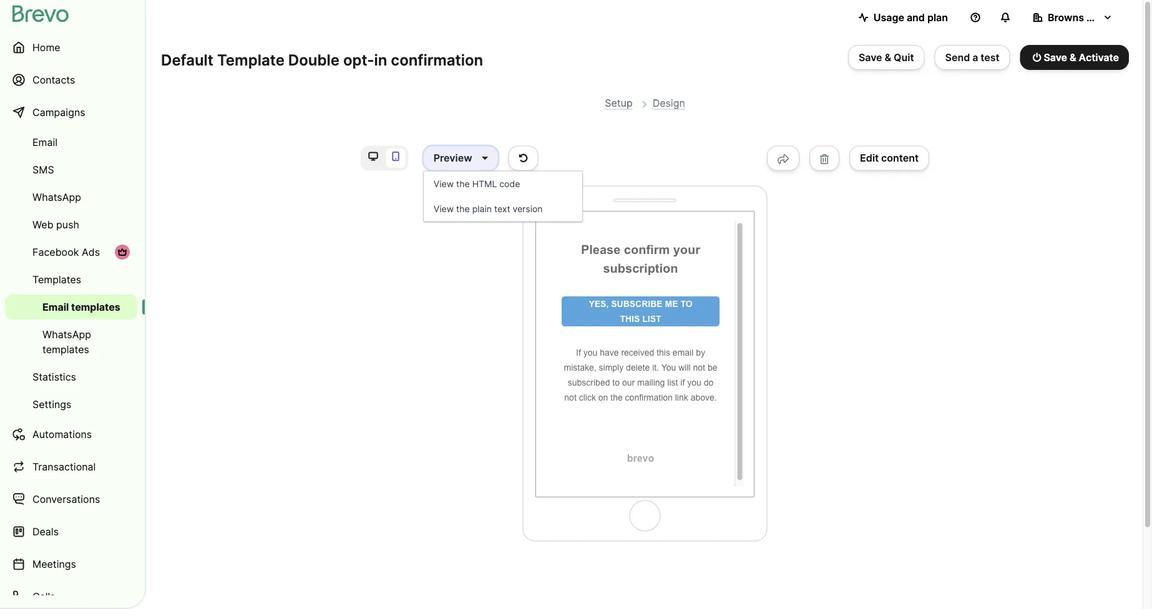 Task type: locate. For each thing, give the bounding box(es) containing it.
the left plain
[[456, 204, 470, 214]]

& left activate
[[1070, 51, 1077, 63]]

preview
[[434, 152, 472, 164]]

email down templates
[[42, 301, 69, 313]]

0 vertical spatial email
[[32, 136, 57, 148]]

opt-
[[343, 51, 374, 69]]

plan
[[928, 11, 948, 23]]

view the html code
[[434, 179, 520, 189]]

design
[[653, 97, 685, 109]]

contacts
[[32, 74, 75, 86]]

1 vertical spatial templates
[[42, 343, 89, 355]]

2 view from the top
[[434, 204, 454, 214]]

a
[[973, 51, 978, 63]]

save & activate
[[1044, 51, 1119, 63]]

facebook ads link
[[5, 240, 137, 265]]

contacts link
[[5, 65, 137, 95]]

0 horizontal spatial save
[[859, 51, 882, 63]]

setup link
[[605, 97, 633, 110]]

save & quit
[[859, 51, 914, 63]]

email for email templates
[[42, 301, 69, 313]]

and
[[907, 11, 925, 23]]

usage
[[874, 11, 904, 23]]

1 vertical spatial the
[[456, 204, 470, 214]]

& left quit
[[885, 51, 891, 63]]

save
[[859, 51, 882, 63], [1044, 51, 1067, 63]]

0 vertical spatial view
[[434, 179, 454, 189]]

view
[[434, 179, 454, 189], [434, 204, 454, 214]]

email templates
[[42, 301, 120, 313]]

html
[[472, 179, 497, 189]]

templates down templates link
[[71, 301, 120, 313]]

1 the from the top
[[456, 179, 470, 189]]

0 vertical spatial templates
[[71, 301, 120, 313]]

1 horizontal spatial save
[[1044, 51, 1067, 63]]

send
[[945, 51, 970, 63]]

send a test button
[[935, 45, 1010, 70]]

2 the from the top
[[456, 204, 470, 214]]

conversations link
[[5, 484, 137, 514]]

email
[[32, 136, 57, 148], [42, 301, 69, 313]]

1 save from the left
[[859, 51, 882, 63]]

the for plain
[[456, 204, 470, 214]]

view left plain
[[434, 204, 454, 214]]

templates for whatsapp templates
[[42, 343, 89, 355]]

view the plain text version link
[[424, 196, 582, 221]]

email inside email templates link
[[42, 301, 69, 313]]

content
[[881, 152, 919, 164]]

email inside email link
[[32, 136, 57, 148]]

1 horizontal spatial &
[[1070, 51, 1077, 63]]

1 vertical spatial view
[[434, 204, 454, 214]]

whatsapp
[[32, 191, 81, 203], [42, 328, 91, 341]]

home
[[32, 41, 60, 53]]

meetings link
[[5, 549, 137, 579]]

templates up statistics link
[[42, 343, 89, 355]]

view for view the html code
[[434, 179, 454, 189]]

browns enterprise
[[1048, 11, 1137, 23]]

enterprise
[[1087, 11, 1137, 23]]

ads
[[82, 246, 100, 258]]

1 view from the top
[[434, 179, 454, 189]]

whatsapp up web push
[[32, 191, 81, 203]]

2 save from the left
[[1044, 51, 1067, 63]]

web push
[[32, 218, 79, 231]]

email for email
[[32, 136, 57, 148]]

whatsapp down email templates link
[[42, 328, 91, 341]]

deals link
[[5, 517, 137, 547]]

usage and plan
[[874, 11, 948, 23]]

save left quit
[[859, 51, 882, 63]]

text
[[494, 204, 510, 214]]

1 vertical spatial email
[[42, 301, 69, 313]]

caret down image
[[482, 153, 488, 163]]

view down preview
[[434, 179, 454, 189]]

save right power off image
[[1044, 51, 1067, 63]]

send a test
[[945, 51, 1000, 63]]

0 horizontal spatial &
[[885, 51, 891, 63]]

whatsapp inside "link"
[[42, 328, 91, 341]]

the left 'html'
[[456, 179, 470, 189]]

email link
[[5, 130, 137, 155]]

0 vertical spatial the
[[456, 179, 470, 189]]

&
[[885, 51, 891, 63], [1070, 51, 1077, 63]]

& for quit
[[885, 51, 891, 63]]

settings link
[[5, 392, 137, 417]]

the
[[456, 179, 470, 189], [456, 204, 470, 214]]

settings
[[32, 398, 71, 410]]

1 vertical spatial whatsapp
[[42, 328, 91, 341]]

templates inside whatsapp templates
[[42, 343, 89, 355]]

whatsapp for whatsapp
[[32, 191, 81, 203]]

campaigns
[[32, 106, 85, 118]]

statistics link
[[5, 365, 137, 390]]

templates link
[[5, 267, 137, 292]]

transactional link
[[5, 452, 137, 482]]

0 vertical spatial whatsapp
[[32, 191, 81, 203]]

templates
[[71, 301, 120, 313], [42, 343, 89, 355]]

email up sms
[[32, 136, 57, 148]]

save for save & activate
[[1044, 51, 1067, 63]]

whatsapp templates link
[[5, 322, 137, 362]]

2 & from the left
[[1070, 51, 1077, 63]]

automations link
[[5, 419, 137, 449]]

email templates link
[[5, 295, 137, 320]]

1 & from the left
[[885, 51, 891, 63]]

whatsapp templates
[[42, 328, 91, 355]]



Task type: vqa. For each thing, say whether or not it's contained in the screenshot.
rightmost Mo
no



Task type: describe. For each thing, give the bounding box(es) containing it.
browns enterprise button
[[1023, 5, 1137, 30]]

preview button
[[423, 146, 499, 171]]

power off image
[[1033, 52, 1041, 62]]

save & quit button
[[848, 45, 925, 70]]

confirmation
[[391, 51, 483, 69]]

rotate left image
[[519, 153, 528, 163]]

templates for email templates
[[71, 301, 120, 313]]

whatsapp link
[[5, 185, 137, 210]]

& for activate
[[1070, 51, 1077, 63]]

deals
[[32, 526, 59, 538]]

calls
[[32, 591, 55, 603]]

default template double opt-in confirmation
[[161, 51, 483, 69]]

template
[[217, 51, 285, 69]]

facebook ads
[[32, 246, 100, 258]]

save & activate button
[[1020, 45, 1129, 70]]

design link
[[653, 97, 685, 110]]

left___rvooi image
[[117, 247, 127, 257]]

calls link
[[5, 582, 137, 609]]

browns
[[1048, 11, 1084, 23]]

view the html code link
[[424, 171, 582, 196]]

the for html
[[456, 179, 470, 189]]

edit content
[[860, 152, 919, 164]]

campaigns link
[[5, 97, 137, 127]]

version
[[513, 204, 543, 214]]

web
[[32, 218, 53, 231]]

web push link
[[5, 212, 137, 237]]

transactional
[[32, 461, 96, 473]]

whatsapp for whatsapp templates
[[42, 328, 91, 341]]

edit
[[860, 152, 879, 164]]

sms link
[[5, 157, 137, 182]]

facebook
[[32, 246, 79, 258]]

sms
[[32, 164, 54, 176]]

default
[[161, 51, 213, 69]]

automations
[[32, 428, 92, 440]]

statistics
[[32, 371, 76, 383]]

edit content button
[[850, 146, 930, 171]]

usage and plan button
[[849, 5, 958, 30]]

quit
[[894, 51, 914, 63]]

double
[[288, 51, 340, 69]]

templates
[[32, 273, 81, 286]]

code
[[500, 179, 520, 189]]

plain
[[472, 204, 492, 214]]

test
[[981, 51, 1000, 63]]

conversations
[[32, 493, 100, 505]]

save for save & quit
[[859, 51, 882, 63]]

setup
[[605, 97, 633, 109]]

meetings
[[32, 558, 76, 570]]

activate
[[1079, 51, 1119, 63]]

home link
[[5, 32, 137, 62]]

view the plain text version
[[434, 204, 543, 214]]

in
[[374, 51, 387, 69]]

push
[[56, 218, 79, 231]]

view for view the plain text version
[[434, 204, 454, 214]]



